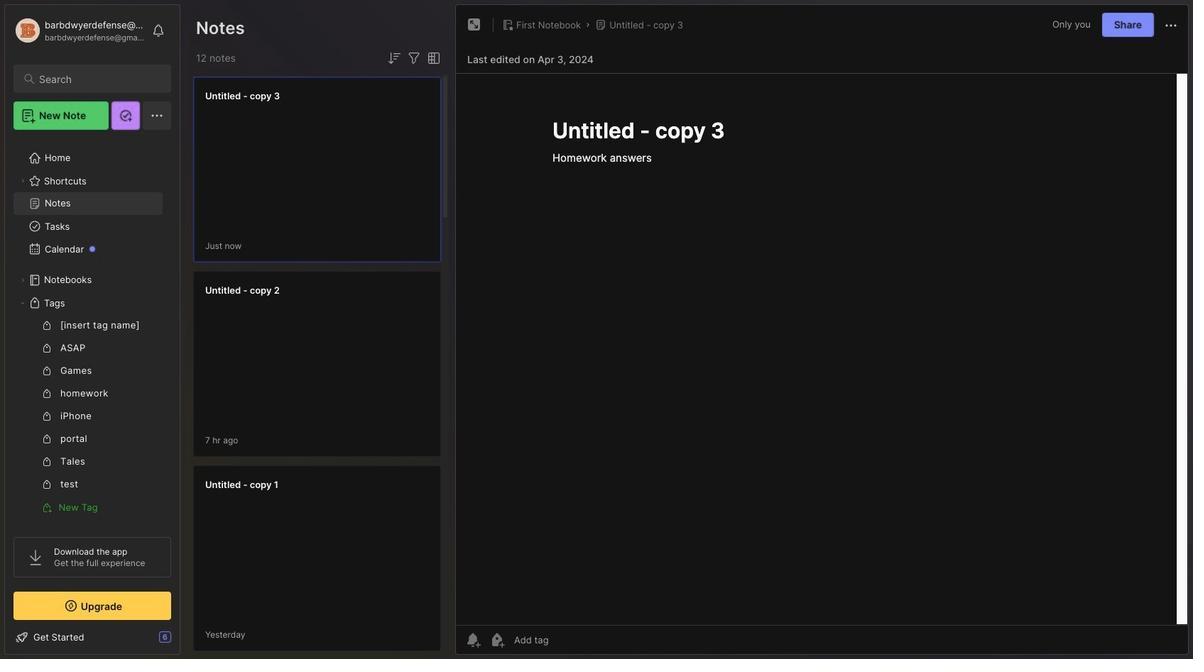 Task type: locate. For each thing, give the bounding box(es) containing it.
group
[[13, 315, 163, 519]]

add filters image
[[406, 50, 423, 67]]

add a reminder image
[[465, 632, 482, 649]]

group inside main element
[[13, 315, 163, 519]]

expand notebooks image
[[18, 276, 27, 285]]

None search field
[[39, 70, 158, 87]]

Add filters field
[[406, 50, 423, 67]]

Search text field
[[39, 72, 158, 86]]

main element
[[0, 0, 185, 660]]

Help and Learning task checklist field
[[5, 626, 180, 649]]

tree
[[5, 139, 180, 596]]



Task type: describe. For each thing, give the bounding box(es) containing it.
Account field
[[13, 16, 145, 45]]

Add tag field
[[513, 634, 620, 647]]

click to collapse image
[[179, 634, 190, 651]]

tree inside main element
[[5, 139, 180, 596]]

Sort options field
[[386, 50, 403, 67]]

Note Editor text field
[[456, 73, 1188, 626]]

expand tags image
[[18, 299, 27, 308]]

note window element
[[455, 4, 1189, 659]]

add tag image
[[489, 632, 506, 649]]

more actions image
[[1163, 17, 1180, 34]]

More actions field
[[1163, 16, 1180, 34]]

none search field inside main element
[[39, 70, 158, 87]]

expand note image
[[466, 16, 483, 33]]

View options field
[[423, 50, 443, 67]]



Task type: vqa. For each thing, say whether or not it's contained in the screenshot.
Note Editor text box
yes



